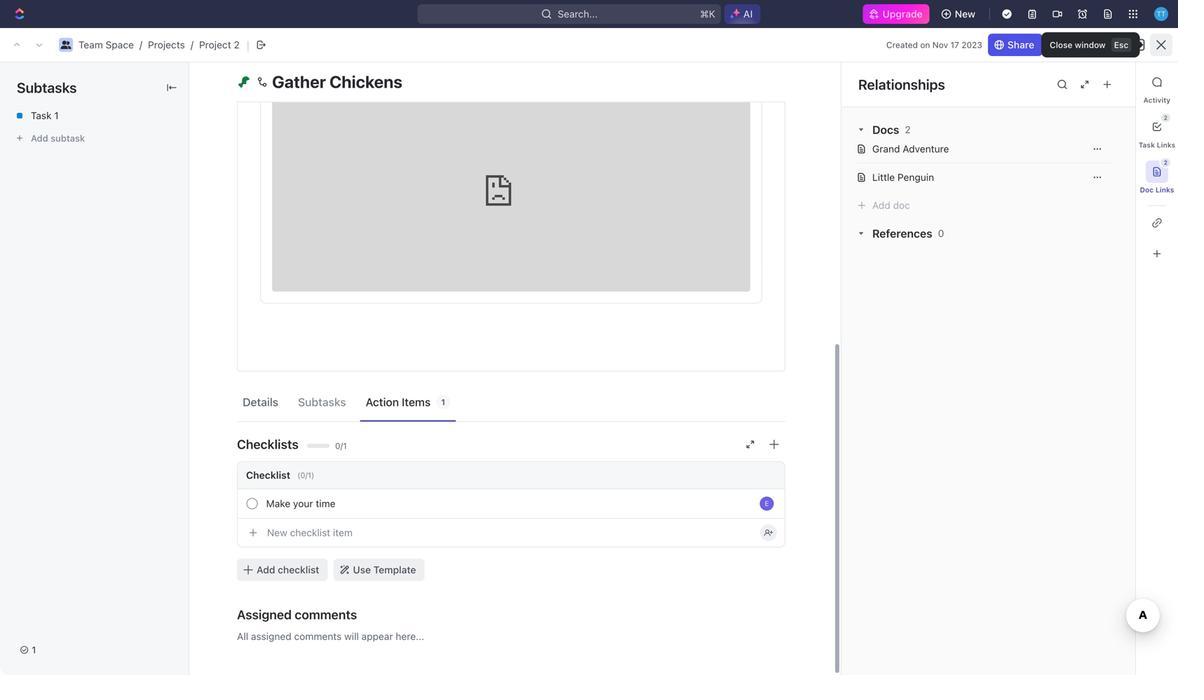 Task type: describe. For each thing, give the bounding box(es) containing it.
space for team space
[[232, 39, 261, 50]]

details button
[[237, 389, 284, 415]]

project 1
[[233, 197, 272, 209]]

folders
[[214, 263, 254, 277]]

e button
[[759, 495, 775, 512]]

comments inside 'dropdown button'
[[295, 607, 357, 622]]

project 1 link
[[208, 192, 501, 215]]

0/1
[[335, 441, 347, 451]]

embed
[[272, 70, 302, 81]]

2 / from the left
[[191, 39, 193, 50]]

team space
[[205, 39, 261, 50]]

1 horizontal spatial team space link
[[187, 36, 265, 53]]

little penguin button
[[872, 171, 1083, 183]]

upgrade link
[[863, 4, 930, 24]]

new checklist item
[[267, 527, 353, 539]]

e
[[765, 500, 769, 508]]

1 vertical spatial comments
[[294, 631, 342, 642]]

task links
[[1139, 141, 1176, 149]]

team space / projects / project 2 |
[[79, 38, 249, 52]]

list inside button
[[677, 459, 691, 468]]

in
[[259, 175, 267, 187]]

your
[[293, 498, 313, 509]]

use template
[[353, 564, 416, 576]]

in project 1
[[259, 175, 309, 187]]

make
[[266, 498, 291, 509]]

17
[[951, 40, 959, 50]]

make your time
[[266, 498, 336, 509]]

overview link
[[205, 69, 252, 89]]

|
[[247, 38, 249, 52]]

lists
[[214, 362, 239, 375]]

gantt link
[[385, 69, 414, 89]]

1 inside button
[[32, 645, 36, 656]]

1 / from the left
[[139, 39, 142, 50]]

space for team space / projects / project 2 |
[[106, 39, 134, 50]]

checklist for new
[[290, 527, 330, 539]]

1 horizontal spatial project
[[233, 197, 265, 209]]

resources
[[860, 129, 916, 143]]

add task button
[[1081, 70, 1129, 87]]

grand adventure
[[872, 143, 949, 155]]

doc links
[[1140, 186, 1174, 194]]

assigned
[[237, 607, 292, 622]]

task sidebar content section
[[838, 62, 1135, 675]]

projects inside projects 'button'
[[243, 298, 281, 310]]

docs 2
[[872, 123, 911, 136]]

1 vertical spatial list link
[[208, 147, 501, 170]]

ai
[[744, 8, 753, 20]]

nov
[[933, 40, 948, 50]]

inbox link
[[6, 92, 173, 114]]

1 button
[[14, 639, 44, 661]]

add for add checklist
[[257, 564, 275, 576]]

projects button
[[213, 287, 393, 322]]

2 share button from the left
[[1005, 34, 1049, 56]]

2 share from the left
[[1014, 39, 1041, 50]]

list down recent
[[233, 153, 249, 164]]

automations
[[1062, 39, 1121, 50]]

references 0
[[872, 227, 944, 240]]

add for add list
[[658, 459, 674, 468]]

assigned comments
[[237, 607, 357, 622]]

0 vertical spatial list link
[[275, 69, 294, 89]]

user group image
[[61, 41, 71, 49]]

0
[[938, 228, 944, 239]]

gather
[[272, 72, 326, 92]]

add doc button
[[857, 200, 910, 211]]

created
[[886, 40, 918, 50]]

action
[[366, 395, 399, 409]]

item
[[333, 527, 353, 539]]

adventure
[[903, 143, 949, 155]]

2023
[[962, 40, 982, 50]]

sidebar navigation
[[0, 28, 179, 675]]

little penguin
[[872, 171, 934, 183]]

docs link
[[6, 116, 173, 138]]

links for task links
[[1157, 141, 1176, 149]]

all assigned comments will appear here...
[[237, 631, 424, 642]]

⌘k
[[700, 8, 715, 20]]

(0/1)
[[297, 471, 314, 480]]

items
[[402, 395, 431, 409]]

subtasks button
[[292, 389, 352, 415]]

checklists
[[237, 437, 299, 452]]

dashboards
[[34, 145, 88, 156]]

relationships
[[858, 76, 945, 93]]

doc
[[893, 200, 910, 211]]

new for new checklist item
[[267, 527, 287, 539]]

use
[[353, 564, 371, 576]]

action items
[[366, 395, 431, 409]]

here...
[[396, 631, 424, 642]]

resources button
[[859, 128, 1117, 144]]



Task type: vqa. For each thing, say whether or not it's contained in the screenshot.
the Add in the 'Add checklist' button
yes



Task type: locate. For each thing, give the bounding box(es) containing it.
trello
[[308, 70, 333, 81]]

projects left user group image
[[148, 39, 185, 50]]

list left in
[[233, 175, 249, 187]]

1 space from the left
[[106, 39, 134, 50]]

team right user group image
[[205, 39, 230, 50]]

0 horizontal spatial task
[[31, 110, 52, 121]]

checklist down your
[[290, 527, 330, 539]]

all
[[237, 631, 248, 642]]

1 share from the left
[[1008, 39, 1034, 50]]

0 vertical spatial comments
[[295, 607, 357, 622]]

project 2 link
[[199, 39, 240, 50]]

0 vertical spatial project
[[199, 39, 231, 50]]

esc
[[1114, 40, 1129, 50]]

new for new
[[955, 8, 976, 20]]

subtasks
[[17, 79, 77, 96], [298, 395, 346, 409]]

calendar
[[320, 73, 362, 85]]

2 up 'grand adventure'
[[905, 124, 911, 135]]

task up doc
[[1139, 141, 1155, 149]]

projects inside team space / projects / project 2 |
[[148, 39, 185, 50]]

1 horizontal spatial new
[[955, 8, 976, 20]]

1 vertical spatial 2 button
[[1146, 159, 1171, 183]]

2 vertical spatial project
[[233, 197, 265, 209]]

/ right projects link
[[191, 39, 193, 50]]

folders button
[[213, 262, 1117, 278]]

docs up grand
[[872, 123, 899, 136]]

add subtask
[[31, 133, 85, 143]]

1 vertical spatial task
[[31, 110, 52, 121]]

add checklist
[[257, 564, 319, 576]]

gather chickens
[[272, 72, 402, 92]]

docs up add subtask at the left of page
[[34, 121, 57, 133]]

task inside tab list
[[1139, 141, 1155, 149]]

checklist
[[246, 469, 290, 481]]

2 button up the task links on the top of page
[[1146, 114, 1171, 138]]

2 down the task links on the top of page
[[1164, 160, 1168, 166]]

1 horizontal spatial subtasks
[[298, 395, 346, 409]]

checklist for add
[[278, 564, 319, 576]]

team space link up "overview" in the left of the page
[[187, 36, 265, 53]]

1 horizontal spatial projects
[[243, 298, 281, 310]]

embed trello
[[272, 70, 333, 81]]

2 down activity
[[1164, 115, 1168, 121]]

doc
[[1140, 186, 1154, 194]]

task sidebar navigation tab list
[[1139, 71, 1176, 265]]

team inside team space / projects / project 2 |
[[79, 39, 103, 50]]

1 team from the left
[[79, 39, 103, 50]]

docs inside task sidebar content section
[[872, 123, 899, 136]]

subtasks up 0/1
[[298, 395, 346, 409]]

docs inside sidebar navigation
[[34, 121, 57, 133]]

space inside team space / projects / project 2 |
[[106, 39, 134, 50]]

0 horizontal spatial subtasks
[[17, 79, 77, 96]]

project
[[199, 39, 231, 50], [270, 175, 302, 187], [233, 197, 265, 209]]

1 horizontal spatial team
[[205, 39, 230, 50]]

add for add subtask
[[31, 133, 48, 143]]

2 inside team space / projects / project 2 |
[[234, 39, 240, 50]]

tt
[[1157, 10, 1166, 18]]

2 horizontal spatial task
[[1139, 141, 1155, 149]]

details
[[243, 395, 278, 409]]

recent
[[213, 129, 250, 143]]

docs for docs
[[34, 121, 57, 133]]

activity
[[1144, 96, 1171, 104]]

task 1 link
[[0, 104, 189, 127]]

space up home link
[[106, 39, 134, 50]]

comments up all assigned comments will appear here...
[[295, 607, 357, 622]]

inbox
[[34, 97, 58, 109]]

upgrade
[[883, 8, 923, 20]]

dashboards link
[[6, 140, 173, 162]]

share
[[1008, 39, 1034, 50], [1014, 39, 1041, 50]]

gantt
[[388, 73, 414, 85]]

checklist inside add checklist button
[[278, 564, 319, 576]]

2 team from the left
[[205, 39, 230, 50]]

project left |
[[199, 39, 231, 50]]

1 vertical spatial new
[[267, 527, 287, 539]]

1
[[1130, 40, 1134, 50], [54, 110, 59, 121], [304, 175, 309, 187], [268, 197, 272, 209], [441, 397, 445, 407], [32, 645, 36, 656]]

home
[[34, 73, 60, 85]]

2 button for task
[[1146, 114, 1171, 138]]

subtask
[[51, 133, 85, 143]]

0 vertical spatial checklist
[[290, 527, 330, 539]]

links right doc
[[1156, 186, 1174, 194]]

0 horizontal spatial docs
[[34, 121, 57, 133]]

task for task 1
[[31, 110, 52, 121]]

team space link up home link
[[79, 39, 134, 50]]

2 button for doc
[[1146, 159, 1171, 183]]

add checklist button
[[237, 559, 328, 581]]

add list
[[658, 459, 691, 468]]

checklist down new checklist item
[[278, 564, 319, 576]]

list link up project 1 link at the left top of the page
[[208, 147, 501, 170]]

new up 2023
[[955, 8, 976, 20]]

links for doc links
[[1156, 186, 1174, 194]]

1 horizontal spatial docs
[[872, 123, 899, 136]]

add down no lists icon.
[[658, 459, 674, 468]]

1 share button from the left
[[988, 34, 1043, 56]]

add left doc
[[872, 200, 891, 211]]

checklist
[[290, 527, 330, 539], [278, 564, 319, 576]]

little
[[872, 171, 895, 183]]

home link
[[6, 68, 173, 90]]

0 horizontal spatial new
[[267, 527, 287, 539]]

project down in
[[233, 197, 265, 209]]

list link left trello
[[275, 69, 294, 89]]

docs for docs 2
[[872, 123, 899, 136]]

share button
[[988, 34, 1043, 56], [1005, 34, 1049, 56]]

2 button up doc links
[[1146, 159, 1171, 183]]

2 left |
[[234, 39, 240, 50]]

subtasks up inbox
[[17, 79, 77, 96]]

chickens
[[330, 72, 402, 92]]

/
[[139, 39, 142, 50], [191, 39, 193, 50]]

time
[[316, 498, 336, 509]]

search...
[[558, 8, 598, 20]]

1 vertical spatial checklist
[[278, 564, 319, 576]]

0 horizontal spatial project
[[199, 39, 231, 50]]

2 inside docs 2
[[905, 124, 911, 135]]

0 vertical spatial new
[[955, 8, 976, 20]]

calendar link
[[317, 69, 362, 89]]

on
[[920, 40, 930, 50]]

2 horizontal spatial project
[[270, 175, 302, 187]]

list
[[277, 73, 294, 85], [233, 153, 249, 164], [233, 175, 249, 187], [677, 459, 691, 468]]

references
[[872, 227, 933, 240]]

0 vertical spatial 2 button
[[1146, 114, 1171, 138]]

ai button
[[725, 4, 761, 24]]

add up assigned
[[257, 564, 275, 576]]

1 vertical spatial project
[[270, 175, 302, 187]]

new down make
[[267, 527, 287, 539]]

tt button
[[1150, 3, 1173, 25]]

task inside button
[[1105, 74, 1124, 84]]

task down esc on the top
[[1105, 74, 1124, 84]]

projects link
[[148, 39, 185, 50]]

drumstick bite image
[[238, 76, 250, 88]]

project inside team space / projects / project 2 |
[[199, 39, 231, 50]]

0 horizontal spatial team
[[79, 39, 103, 50]]

embed link
[[272, 70, 302, 81]]

user group image
[[192, 41, 201, 48]]

team
[[79, 39, 103, 50], [205, 39, 230, 50]]

grand
[[872, 143, 900, 155]]

task
[[1105, 74, 1124, 84], [31, 110, 52, 121], [1139, 141, 1155, 149]]

space up the "drumstick bite" image
[[232, 39, 261, 50]]

list down no lists icon.
[[677, 459, 691, 468]]

subtasks inside button
[[298, 395, 346, 409]]

/ left projects link
[[139, 39, 142, 50]]

2 vertical spatial task
[[1139, 141, 1155, 149]]

list left trello
[[277, 73, 294, 85]]

0 horizontal spatial team space link
[[79, 39, 134, 50]]

1 vertical spatial subtasks
[[298, 395, 346, 409]]

assigned
[[251, 631, 292, 642]]

docs
[[34, 121, 57, 133], [872, 123, 899, 136]]

0 vertical spatial links
[[1157, 141, 1176, 149]]

1 vertical spatial projects
[[243, 298, 281, 310]]

task for task links
[[1139, 141, 1155, 149]]

0 horizontal spatial /
[[139, 39, 142, 50]]

task down inbox
[[31, 110, 52, 121]]

1 horizontal spatial /
[[191, 39, 193, 50]]

checklist (0/1)
[[246, 469, 314, 481]]

add subtask button
[[0, 127, 189, 149]]

grand adventure button
[[872, 143, 1083, 155]]

assigned comments button
[[237, 598, 785, 632]]

project right in
[[270, 175, 302, 187]]

appear
[[362, 631, 393, 642]]

use template button
[[333, 559, 425, 581]]

add down task 1
[[31, 133, 48, 143]]

1 vertical spatial links
[[1156, 186, 1174, 194]]

comments down assigned comments
[[294, 631, 342, 642]]

team for team space / projects / project 2 |
[[79, 39, 103, 50]]

0 vertical spatial projects
[[148, 39, 185, 50]]

lists button
[[213, 360, 1137, 377]]

0 vertical spatial subtasks
[[17, 79, 77, 96]]

new inside new button
[[955, 8, 976, 20]]

links down activity
[[1157, 141, 1176, 149]]

add down automations
[[1087, 74, 1103, 84]]

1 horizontal spatial task
[[1105, 74, 1124, 84]]

0 horizontal spatial space
[[106, 39, 134, 50]]

2 space from the left
[[232, 39, 261, 50]]

0 horizontal spatial projects
[[148, 39, 185, 50]]

add list button
[[652, 455, 697, 472]]

add doc
[[872, 200, 910, 211]]

add inside task sidebar content section
[[872, 200, 891, 211]]

penguin
[[898, 171, 934, 183]]

team right user group icon
[[79, 39, 103, 50]]

created on nov 17 2023
[[886, 40, 982, 50]]

will
[[344, 631, 359, 642]]

links
[[1157, 141, 1176, 149], [1156, 186, 1174, 194]]

projects down folders
[[243, 298, 281, 310]]

1 horizontal spatial space
[[232, 39, 261, 50]]

team for team space
[[205, 39, 230, 50]]

no lists icon. image
[[647, 379, 703, 436]]

team space link
[[187, 36, 265, 53], [79, 39, 134, 50]]

add
[[1087, 74, 1103, 84], [31, 133, 48, 143], [872, 200, 891, 211], [658, 459, 674, 468], [257, 564, 275, 576]]

add for add doc
[[872, 200, 891, 211]]

0 vertical spatial task
[[1105, 74, 1124, 84]]

add for add task
[[1087, 74, 1103, 84]]



